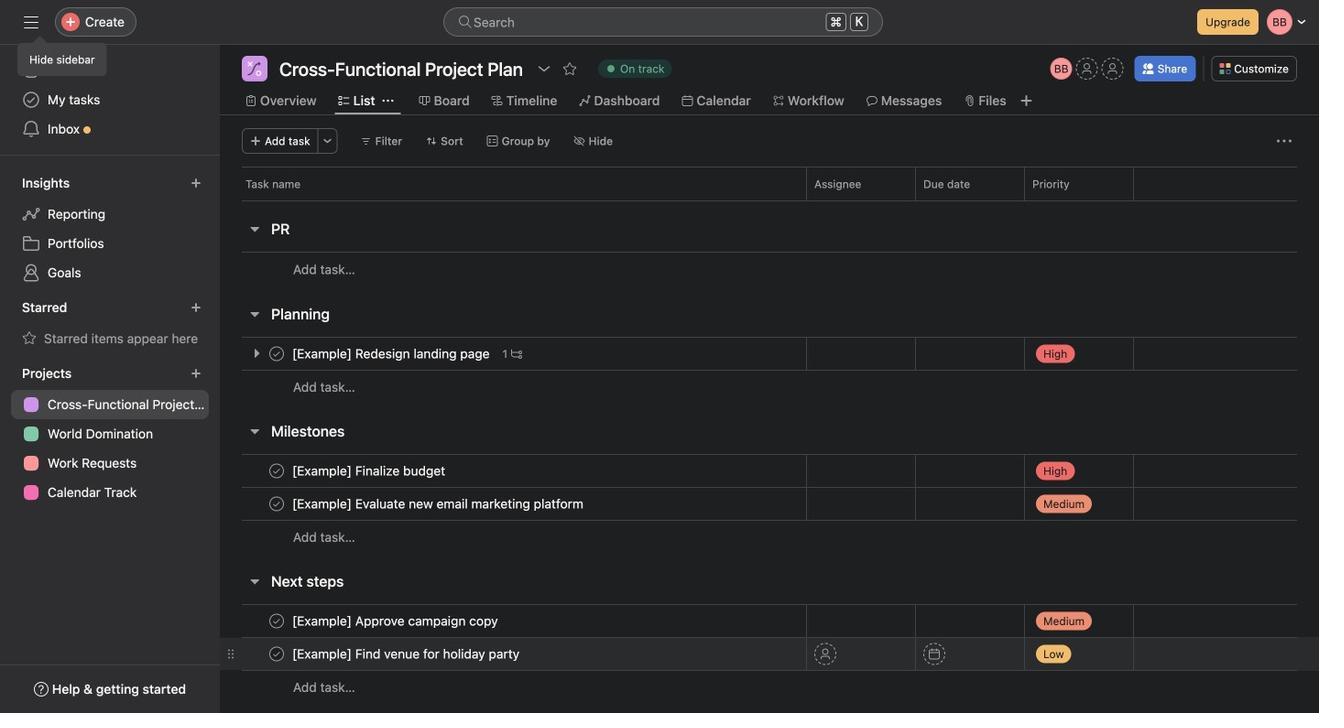 Task type: locate. For each thing, give the bounding box(es) containing it.
0 vertical spatial collapse task list for this group image
[[247, 222, 262, 236]]

None field
[[443, 7, 883, 37]]

1 vertical spatial task name text field
[[289, 613, 504, 631]]

1 vertical spatial mark complete image
[[266, 644, 288, 666]]

1 mark complete image from the top
[[266, 343, 288, 365]]

3 mark complete checkbox from the top
[[266, 611, 288, 633]]

mark complete checkbox for [example] find venue for holiday party cell
[[266, 644, 288, 666]]

1 collapse task list for this group image from the top
[[247, 424, 262, 439]]

1 vertical spatial collapse task list for this group image
[[247, 574, 262, 589]]

[example] finalize budget cell
[[220, 454, 806, 488]]

add tab image
[[1020, 93, 1034, 108]]

1 vertical spatial mark complete checkbox
[[266, 644, 288, 666]]

[example] approve campaign copy cell
[[220, 605, 806, 639]]

2 vertical spatial mark complete image
[[266, 611, 288, 633]]

task name text field inside [example] approve campaign copy cell
[[289, 613, 504, 631]]

None text field
[[275, 56, 528, 82]]

2 vertical spatial mark complete checkbox
[[266, 611, 288, 633]]

1 task name text field from the top
[[289, 345, 495, 363]]

0 vertical spatial mark complete image
[[266, 343, 288, 365]]

task name text field for [example] evaluate new email marketing platform cell
[[289, 495, 589, 514]]

1 vertical spatial collapse task list for this group image
[[247, 307, 262, 322]]

mark complete image for mark complete option in [example] find venue for holiday party cell
[[266, 644, 288, 666]]

0 vertical spatial collapse task list for this group image
[[247, 424, 262, 439]]

more actions image
[[1277, 134, 1292, 148], [322, 136, 333, 147]]

1 collapse task list for this group image from the top
[[247, 222, 262, 236]]

header planning tree grid
[[220, 337, 1319, 404]]

2 collapse task list for this group image from the top
[[247, 574, 262, 589]]

2 mark complete image from the top
[[266, 644, 288, 666]]

tooltip
[[18, 38, 106, 75]]

mark complete image inside [example] find venue for holiday party cell
[[266, 644, 288, 666]]

mark complete image
[[266, 343, 288, 365], [266, 644, 288, 666]]

header milestones tree grid
[[220, 454, 1319, 554]]

mark complete image inside [example] evaluate new email marketing platform cell
[[266, 493, 288, 515]]

task name text field for mark complete checkbox inside the [example] approve campaign copy cell
[[289, 613, 504, 631]]

new insights image
[[191, 178, 202, 189]]

0 vertical spatial mark complete checkbox
[[266, 343, 288, 365]]

task name text field for mark complete option in [example] find venue for holiday party cell
[[289, 645, 525, 664]]

task name text field inside [example] finalize budget cell
[[289, 462, 451, 481]]

starred element
[[0, 291, 220, 357]]

0 vertical spatial task name text field
[[289, 462, 451, 481]]

hide sidebar image
[[24, 15, 38, 29]]

1 mark complete checkbox from the top
[[266, 493, 288, 515]]

mark complete image for task name text field inside the [example] finalize budget cell
[[266, 460, 288, 482]]

add items to starred image
[[191, 302, 202, 313]]

collapse task list for this group image
[[247, 222, 262, 236], [247, 307, 262, 322]]

Task name text field
[[289, 462, 451, 481], [289, 495, 589, 514]]

2 mark complete image from the top
[[266, 493, 288, 515]]

3 task name text field from the top
[[289, 645, 525, 664]]

1 vertical spatial task name text field
[[289, 495, 589, 514]]

mark complete checkbox for [example] evaluate new email marketing platform cell
[[266, 493, 288, 515]]

2 mark complete checkbox from the top
[[266, 644, 288, 666]]

0 vertical spatial mark complete checkbox
[[266, 493, 288, 515]]

task name text field inside [example] evaluate new email marketing platform cell
[[289, 495, 589, 514]]

mark complete checkbox inside [example] evaluate new email marketing platform cell
[[266, 493, 288, 515]]

1 mark complete checkbox from the top
[[266, 343, 288, 365]]

Mark complete checkbox
[[266, 343, 288, 365], [266, 460, 288, 482], [266, 611, 288, 633]]

mark complete checkbox inside [example] approve campaign copy cell
[[266, 611, 288, 633]]

1 vertical spatial mark complete checkbox
[[266, 460, 288, 482]]

2 task name text field from the top
[[289, 613, 504, 631]]

2 mark complete checkbox from the top
[[266, 460, 288, 482]]

collapse task list for this group image
[[247, 424, 262, 439], [247, 574, 262, 589]]

1 task name text field from the top
[[289, 462, 451, 481]]

0 vertical spatial mark complete image
[[266, 460, 288, 482]]

row
[[220, 167, 1319, 201], [242, 200, 1297, 202], [220, 252, 1319, 287], [220, 337, 1319, 371], [220, 370, 1319, 404], [220, 454, 1319, 488], [220, 487, 1319, 521], [220, 520, 1319, 554], [220, 605, 1319, 639], [220, 638, 1319, 672], [220, 671, 1319, 705]]

2 task name text field from the top
[[289, 495, 589, 514]]

projects element
[[0, 357, 220, 511]]

mark complete checkbox for header next steps tree grid
[[266, 611, 288, 633]]

Task name text field
[[289, 345, 495, 363], [289, 613, 504, 631], [289, 645, 525, 664]]

2 vertical spatial task name text field
[[289, 645, 525, 664]]

1 vertical spatial mark complete image
[[266, 493, 288, 515]]

Mark complete checkbox
[[266, 493, 288, 515], [266, 644, 288, 666]]

mark complete checkbox inside [example] find venue for holiday party cell
[[266, 644, 288, 666]]

0 vertical spatial task name text field
[[289, 345, 495, 363]]

mark complete image
[[266, 460, 288, 482], [266, 493, 288, 515], [266, 611, 288, 633]]

mark complete checkbox inside [example] redesign landing page cell
[[266, 343, 288, 365]]

3 mark complete image from the top
[[266, 611, 288, 633]]

mark complete image inside [example] finalize budget cell
[[266, 460, 288, 482]]

task name text field inside [example] find venue for holiday party cell
[[289, 645, 525, 664]]

0 horizontal spatial more actions image
[[322, 136, 333, 147]]

1 mark complete image from the top
[[266, 460, 288, 482]]

mark complete checkbox inside [example] finalize budget cell
[[266, 460, 288, 482]]

Search tasks, projects, and more text field
[[443, 7, 883, 37]]



Task type: describe. For each thing, give the bounding box(es) containing it.
line_and_symbols image
[[247, 61, 262, 76]]

collapse task list for this group image for mark complete checkbox inside the [example] approve campaign copy cell
[[247, 574, 262, 589]]

mark complete image inside [example] approve campaign copy cell
[[266, 611, 288, 633]]

global element
[[0, 45, 220, 155]]

[example] redesign landing page cell
[[220, 337, 806, 371]]

tab actions image
[[383, 95, 394, 106]]

mark complete image for task name text field within [example] evaluate new email marketing platform cell
[[266, 493, 288, 515]]

manage project members image
[[1051, 58, 1073, 80]]

collapse task list for this group image for mark complete checkbox within [example] finalize budget cell
[[247, 424, 262, 439]]

mark complete checkbox for the header milestones tree grid
[[266, 460, 288, 482]]

[example] evaluate new email marketing platform cell
[[220, 487, 806, 521]]

2 collapse task list for this group image from the top
[[247, 307, 262, 322]]

insights element
[[0, 167, 220, 291]]

[example] find venue for holiday party cell
[[220, 638, 806, 672]]

task name text field for [example] finalize budget cell
[[289, 462, 451, 481]]

new project or portfolio image
[[191, 368, 202, 379]]

header next steps tree grid
[[220, 605, 1319, 705]]

show options image
[[537, 61, 552, 76]]

task name text field inside [example] redesign landing page cell
[[289, 345, 495, 363]]

expand subtask list for the task [example] redesign landing page image
[[249, 346, 264, 361]]

1 subtask image
[[511, 349, 522, 360]]

1 horizontal spatial more actions image
[[1277, 134, 1292, 148]]

mark complete image for mark complete checkbox within [example] redesign landing page cell
[[266, 343, 288, 365]]

add to starred image
[[563, 61, 577, 76]]



Task type: vqa. For each thing, say whether or not it's contained in the screenshot.
2nd Mark complete option from the top of the page
yes



